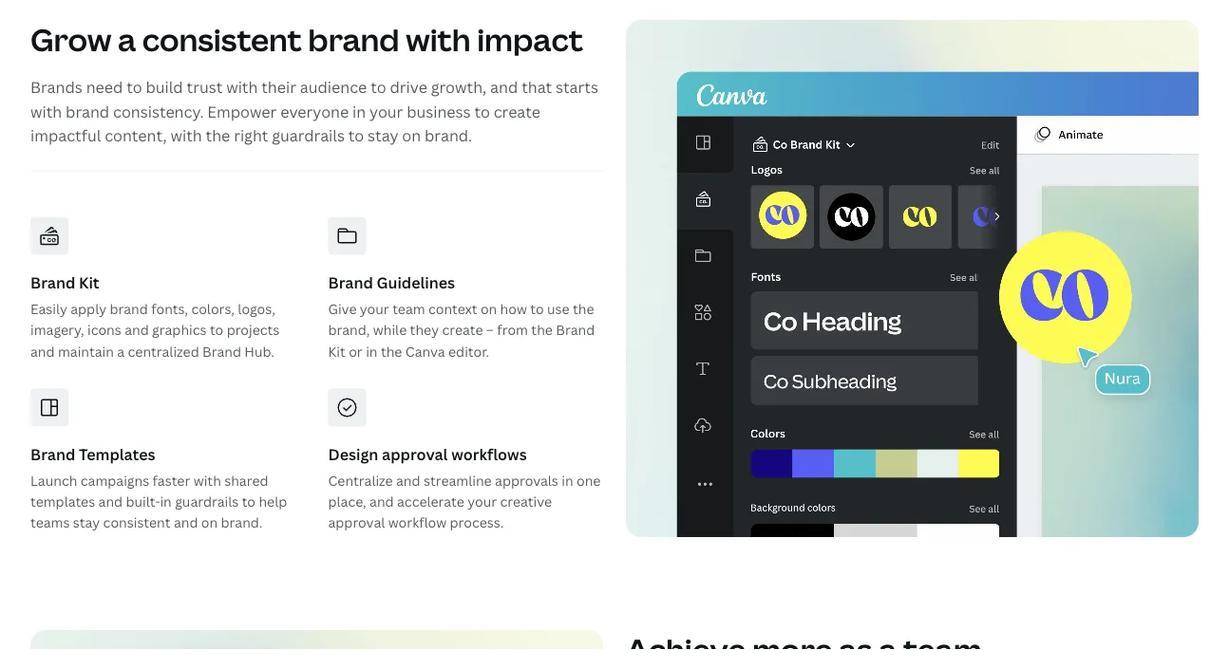 Task type: describe. For each thing, give the bounding box(es) containing it.
0 vertical spatial brand
[[308, 20, 400, 61]]

centralized
[[128, 343, 199, 361]]

need
[[86, 77, 123, 98]]

everyone
[[280, 101, 349, 122]]

brand,
[[328, 322, 370, 340]]

brand. inside brand templates launch campaigns faster with shared templates and built-in guardrails to help teams stay consistent and on brand.
[[221, 515, 263, 533]]

brand left hub.
[[202, 343, 241, 361]]

imagery,
[[30, 322, 84, 340]]

business
[[407, 101, 471, 122]]

create inside brands need to build trust with their audience to drive growth, and that starts with brand consistency. empower everyone in your business to create impactful content, with the right guardrails to stay on brand.
[[494, 101, 541, 122]]

and inside brands need to build trust with their audience to drive growth, and that starts with brand consistency. empower everyone in your business to create impactful content, with the right guardrails to stay on brand.
[[490, 77, 518, 98]]

kit inside brand guidelines give your team context on how to use the brand, while they create – from the brand kit or in the canva editor.
[[328, 343, 346, 361]]

give
[[328, 300, 357, 318]]

colors,
[[191, 300, 235, 318]]

to inside brand kit easily apply brand fonts, colors, logos, imagery, icons and graphics to projects and maintain a centralized brand hub.
[[210, 322, 224, 340]]

with up growth,
[[406, 20, 471, 61]]

the down use on the top left of page
[[531, 322, 553, 340]]

with up the empower in the left of the page
[[226, 77, 258, 98]]

in inside brands need to build trust with their audience to drive growth, and that starts with brand consistency. empower everyone in your business to create impactful content, with the right guardrails to stay on brand.
[[353, 101, 366, 122]]

drive
[[390, 77, 427, 98]]

and down faster
[[174, 515, 198, 533]]

streamline
[[424, 472, 492, 490]]

brand templates launch campaigns faster with shared templates and built-in guardrails to help teams stay consistent and on brand.
[[30, 444, 287, 533]]

templates
[[30, 493, 95, 511]]

brand for brand kit
[[30, 273, 75, 293]]

stay inside brand templates launch campaigns faster with shared templates and built-in guardrails to help teams stay consistent and on brand.
[[73, 515, 100, 533]]

and down campaigns at the left
[[98, 493, 123, 511]]

icons
[[87, 322, 121, 340]]

with down brands
[[30, 101, 62, 122]]

team
[[393, 300, 425, 318]]

the inside brands need to build trust with their audience to drive growth, and that starts with brand consistency. empower everyone in your business to create impactful content, with the right guardrails to stay on brand.
[[206, 126, 230, 146]]

or
[[349, 343, 363, 361]]

brand kit easily apply brand fonts, colors, logos, imagery, icons and graphics to projects and maintain a centralized brand hub.
[[30, 273, 280, 361]]

brands
[[30, 77, 82, 98]]

right
[[234, 126, 268, 146]]

0 vertical spatial approval
[[382, 444, 448, 465]]

kit inside brand kit easily apply brand fonts, colors, logos, imagery, icons and graphics to projects and maintain a centralized brand hub.
[[79, 273, 99, 293]]

logos,
[[238, 300, 275, 318]]

a inside brand kit easily apply brand fonts, colors, logos, imagery, icons and graphics to projects and maintain a centralized brand hub.
[[117, 343, 125, 361]]

use
[[547, 300, 570, 318]]

design
[[328, 444, 378, 465]]

that
[[522, 77, 552, 98]]

design approval workflows centralize and streamline approvals in one place, and accelerate your creative approval workflow process.
[[328, 444, 601, 533]]

apply
[[71, 300, 106, 318]]

trust
[[187, 77, 223, 98]]

in inside brand templates launch campaigns faster with shared templates and built-in guardrails to help teams stay consistent and on brand.
[[160, 493, 172, 511]]

brand inside brand kit easily apply brand fonts, colors, logos, imagery, icons and graphics to projects and maintain a centralized brand hub.
[[110, 300, 148, 318]]

your inside brand guidelines give your team context on how to use the brand, while they create – from the brand kit or in the canva editor.
[[360, 300, 389, 318]]

shared
[[224, 472, 268, 490]]

guidelines
[[377, 273, 455, 293]]

workflows
[[451, 444, 527, 465]]

guardrails inside brand templates launch campaigns faster with shared templates and built-in guardrails to help teams stay consistent and on brand.
[[175, 493, 239, 511]]

built-
[[126, 493, 160, 511]]

impactful
[[30, 126, 101, 146]]

the down while
[[381, 343, 402, 361]]

teams
[[30, 515, 70, 533]]

content,
[[105, 126, 167, 146]]



Task type: vqa. For each thing, say whether or not it's contained in the screenshot.
brand, at left
yes



Task type: locate. For each thing, give the bounding box(es) containing it.
brand
[[30, 273, 75, 293], [328, 273, 373, 293], [556, 322, 595, 340], [202, 343, 241, 361], [30, 444, 75, 465]]

guardrails
[[272, 126, 345, 146], [175, 493, 239, 511]]

grow
[[30, 20, 112, 61]]

and right icons
[[125, 322, 149, 340]]

to right need
[[127, 77, 142, 98]]

to down everyone
[[348, 126, 364, 146]]

and down centralize
[[370, 493, 394, 511]]

approvals
[[495, 472, 559, 490]]

brand up the 'launch'
[[30, 444, 75, 465]]

stay down templates
[[73, 515, 100, 533]]

and down imagery,
[[30, 343, 55, 361]]

1 horizontal spatial kit
[[328, 343, 346, 361]]

graphics
[[152, 322, 207, 340]]

in down audience
[[353, 101, 366, 122]]

guardrails down everyone
[[272, 126, 345, 146]]

workflow
[[388, 515, 447, 533]]

brand up easily
[[30, 273, 75, 293]]

stay down drive
[[368, 126, 399, 146]]

brand down need
[[66, 101, 109, 122]]

and up accelerate
[[396, 472, 420, 490]]

the right use on the top left of page
[[573, 300, 594, 318]]

with inside brand templates launch campaigns faster with shared templates and built-in guardrails to help teams stay consistent and on brand.
[[194, 472, 221, 490]]

1 a from the top
[[118, 20, 136, 61]]

0 vertical spatial on
[[402, 126, 421, 146]]

2 vertical spatial on
[[201, 515, 218, 533]]

2 a from the top
[[117, 343, 125, 361]]

creative
[[500, 493, 552, 511]]

brand.
[[425, 126, 472, 146], [221, 515, 263, 533]]

projects
[[227, 322, 280, 340]]

centralize
[[328, 472, 393, 490]]

audience
[[300, 77, 367, 98]]

0 vertical spatial guardrails
[[272, 126, 345, 146]]

2 vertical spatial your
[[468, 493, 497, 511]]

starts
[[556, 77, 599, 98]]

0 vertical spatial your
[[370, 101, 403, 122]]

–
[[486, 322, 494, 340]]

faster
[[153, 472, 190, 490]]

1 vertical spatial kit
[[328, 343, 346, 361]]

brand
[[308, 20, 400, 61], [66, 101, 109, 122], [110, 300, 148, 318]]

consistent inside brand templates launch campaigns faster with shared templates and built-in guardrails to help teams stay consistent and on brand.
[[103, 515, 171, 533]]

a
[[118, 20, 136, 61], [117, 343, 125, 361]]

brand up give
[[328, 273, 373, 293]]

how
[[500, 300, 527, 318]]

and
[[490, 77, 518, 98], [125, 322, 149, 340], [30, 343, 55, 361], [396, 472, 420, 490], [98, 493, 123, 511], [370, 493, 394, 511], [174, 515, 198, 533]]

your up process.
[[468, 493, 497, 511]]

help
[[259, 493, 287, 511]]

with down consistency.
[[170, 126, 202, 146]]

accelerate
[[397, 493, 464, 511]]

0 horizontal spatial stay
[[73, 515, 100, 533]]

to
[[127, 77, 142, 98], [371, 77, 386, 98], [474, 101, 490, 122], [348, 126, 364, 146], [530, 300, 544, 318], [210, 322, 224, 340], [242, 493, 256, 511]]

in down faster
[[160, 493, 172, 511]]

brand inside brands need to build trust with their audience to drive growth, and that starts with brand consistency. empower everyone in your business to create impactful content, with the right guardrails to stay on brand.
[[66, 101, 109, 122]]

0 horizontal spatial on
[[201, 515, 218, 533]]

your up while
[[360, 300, 389, 318]]

guardrails down faster
[[175, 493, 239, 511]]

your
[[370, 101, 403, 122], [360, 300, 389, 318], [468, 493, 497, 511]]

2 horizontal spatial on
[[481, 300, 497, 318]]

guardrails inside brands need to build trust with their audience to drive growth, and that starts with brand consistency. empower everyone in your business to create impactful content, with the right guardrails to stay on brand.
[[272, 126, 345, 146]]

brand. down help
[[221, 515, 263, 533]]

kit
[[79, 273, 99, 293], [328, 343, 346, 361]]

create down that at top
[[494, 101, 541, 122]]

on inside brand templates launch campaigns faster with shared templates and built-in guardrails to help teams stay consistent and on brand.
[[201, 515, 218, 533]]

in inside brand guidelines give your team context on how to use the brand, while they create – from the brand kit or in the canva editor.
[[366, 343, 378, 361]]

on inside brand guidelines give your team context on how to use the brand, while they create – from the brand kit or in the canva editor.
[[481, 300, 497, 318]]

approval up accelerate
[[382, 444, 448, 465]]

easily
[[30, 300, 67, 318]]

in
[[353, 101, 366, 122], [366, 343, 378, 361], [562, 472, 573, 490], [160, 493, 172, 511]]

maintain
[[58, 343, 114, 361]]

the
[[206, 126, 230, 146], [573, 300, 594, 318], [531, 322, 553, 340], [381, 343, 402, 361]]

brand up audience
[[308, 20, 400, 61]]

1 vertical spatial a
[[117, 343, 125, 361]]

templates
[[79, 444, 155, 465]]

kit left or
[[328, 343, 346, 361]]

1 vertical spatial stay
[[73, 515, 100, 533]]

the left the right
[[206, 126, 230, 146]]

with
[[406, 20, 471, 61], [226, 77, 258, 98], [30, 101, 62, 122], [170, 126, 202, 146], [194, 472, 221, 490]]

1 vertical spatial brand.
[[221, 515, 263, 533]]

consistent down "built-"
[[103, 515, 171, 533]]

0 vertical spatial consistent
[[142, 20, 302, 61]]

consistent
[[142, 20, 302, 61], [103, 515, 171, 533]]

place,
[[328, 493, 366, 511]]

2 vertical spatial brand
[[110, 300, 148, 318]]

context
[[428, 300, 477, 318]]

approval
[[382, 444, 448, 465], [328, 515, 385, 533]]

a down icons
[[117, 343, 125, 361]]

from
[[497, 322, 528, 340]]

and left that at top
[[490, 77, 518, 98]]

brand for brand templates
[[30, 444, 75, 465]]

one
[[577, 472, 601, 490]]

in inside design approval workflows centralize and streamline approvals in one place, and accelerate your creative approval workflow process.
[[562, 472, 573, 490]]

their
[[261, 77, 296, 98]]

brand guidelines give your team context on how to use the brand, while they create – from the brand kit or in the canva editor.
[[328, 273, 595, 361]]

editor.
[[448, 343, 490, 361]]

growth,
[[431, 77, 487, 98]]

0 vertical spatial brand.
[[425, 126, 472, 146]]

to down shared
[[242, 493, 256, 511]]

in left one
[[562, 472, 573, 490]]

0 horizontal spatial kit
[[79, 273, 99, 293]]

canva
[[405, 343, 445, 361]]

brand for brand guidelines
[[328, 273, 373, 293]]

1 vertical spatial on
[[481, 300, 497, 318]]

1 vertical spatial create
[[442, 322, 483, 340]]

consistency.
[[113, 101, 204, 122]]

with right faster
[[194, 472, 221, 490]]

build
[[146, 77, 183, 98]]

0 horizontal spatial brand.
[[221, 515, 263, 533]]

1 horizontal spatial stay
[[368, 126, 399, 146]]

0 vertical spatial kit
[[79, 273, 99, 293]]

campaigns
[[81, 472, 149, 490]]

1 vertical spatial brand
[[66, 101, 109, 122]]

hub.
[[245, 343, 274, 361]]

1 vertical spatial guardrails
[[175, 493, 239, 511]]

0 vertical spatial stay
[[368, 126, 399, 146]]

fonts,
[[151, 300, 188, 318]]

1 horizontal spatial create
[[494, 101, 541, 122]]

a up need
[[118, 20, 136, 61]]

to down colors,
[[210, 322, 224, 340]]

empower
[[207, 101, 277, 122]]

brand. inside brands need to build trust with their audience to drive growth, and that starts with brand consistency. empower everyone in your business to create impactful content, with the right guardrails to stay on brand.
[[425, 126, 472, 146]]

on inside brands need to build trust with their audience to drive growth, and that starts with brand consistency. empower everyone in your business to create impactful content, with the right guardrails to stay on brand.
[[402, 126, 421, 146]]

0 vertical spatial create
[[494, 101, 541, 122]]

your down drive
[[370, 101, 403, 122]]

impact
[[477, 20, 583, 61]]

1 horizontal spatial on
[[402, 126, 421, 146]]

0 horizontal spatial guardrails
[[175, 493, 239, 511]]

to left drive
[[371, 77, 386, 98]]

they
[[410, 322, 439, 340]]

0 horizontal spatial create
[[442, 322, 483, 340]]

brands need to build trust with their audience to drive growth, and that starts with brand consistency. empower everyone in your business to create impactful content, with the right guardrails to stay on brand.
[[30, 77, 599, 146]]

in right or
[[366, 343, 378, 361]]

stay inside brands need to build trust with their audience to drive growth, and that starts with brand consistency. empower everyone in your business to create impactful content, with the right guardrails to stay on brand.
[[368, 126, 399, 146]]

grow a consistent brand with impact
[[30, 20, 583, 61]]

create up editor.
[[442, 322, 483, 340]]

process.
[[450, 515, 504, 533]]

kit up "apply"
[[79, 273, 99, 293]]

while
[[373, 322, 407, 340]]

approval down place,
[[328, 515, 385, 533]]

on
[[402, 126, 421, 146], [481, 300, 497, 318], [201, 515, 218, 533]]

to inside brand guidelines give your team context on how to use the brand, while they create – from the brand kit or in the canva editor.
[[530, 300, 544, 318]]

create inside brand guidelines give your team context on how to use the brand, while they create – from the brand kit or in the canva editor.
[[442, 322, 483, 340]]

1 vertical spatial approval
[[328, 515, 385, 533]]

create
[[494, 101, 541, 122], [442, 322, 483, 340]]

brand. down 'business'
[[425, 126, 472, 146]]

1 horizontal spatial guardrails
[[272, 126, 345, 146]]

brand inside brand templates launch campaigns faster with shared templates and built-in guardrails to help teams stay consistent and on brand.
[[30, 444, 75, 465]]

to left use on the top left of page
[[530, 300, 544, 318]]

to inside brand templates launch campaigns faster with shared templates and built-in guardrails to help teams stay consistent and on brand.
[[242, 493, 256, 511]]

consistent up trust
[[142, 20, 302, 61]]

1 horizontal spatial brand.
[[425, 126, 472, 146]]

1 vertical spatial your
[[360, 300, 389, 318]]

brand up icons
[[110, 300, 148, 318]]

brand down use on the top left of page
[[556, 322, 595, 340]]

your inside design approval workflows centralize and streamline approvals in one place, and accelerate your creative approval workflow process.
[[468, 493, 497, 511]]

to down growth,
[[474, 101, 490, 122]]

your inside brands need to build trust with their audience to drive growth, and that starts with brand consistency. empower everyone in your business to create impactful content, with the right guardrails to stay on brand.
[[370, 101, 403, 122]]

stay
[[368, 126, 399, 146], [73, 515, 100, 533]]

1 vertical spatial consistent
[[103, 515, 171, 533]]

launch
[[30, 472, 77, 490]]

0 vertical spatial a
[[118, 20, 136, 61]]



